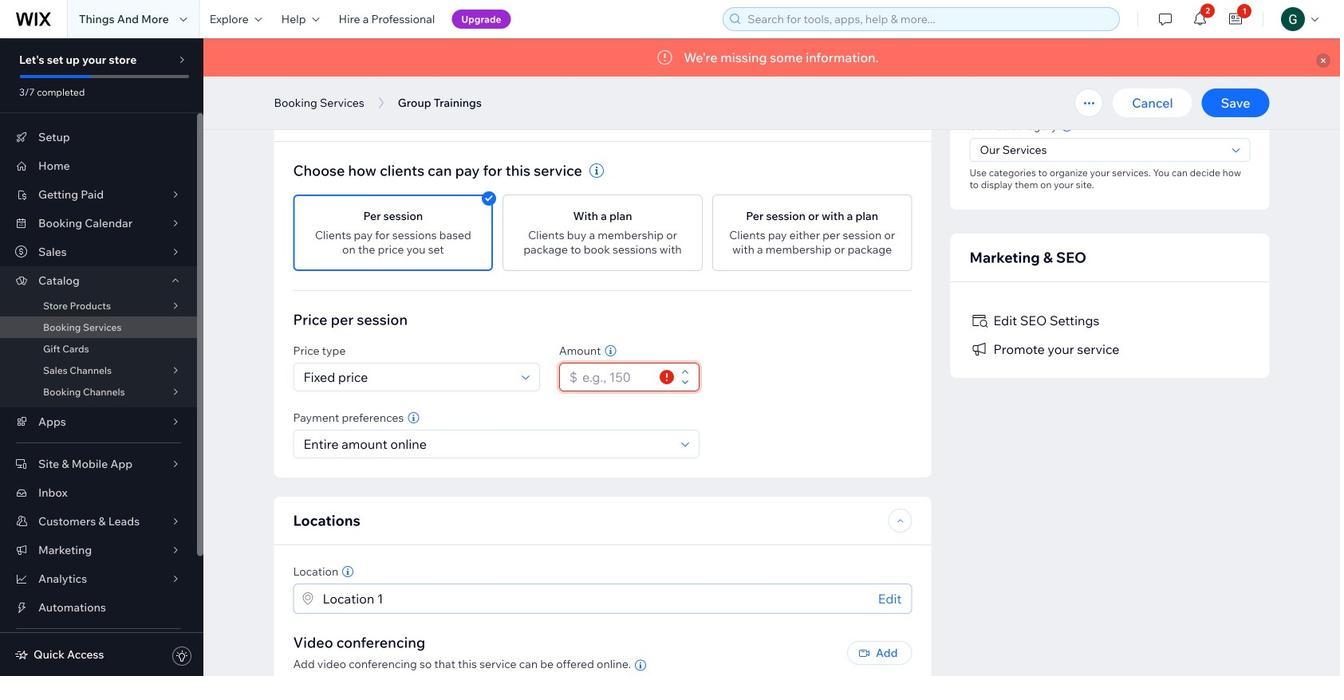 Task type: vqa. For each thing, say whether or not it's contained in the screenshot.
the on within the Rank higher on Google using advanced SEO tools.
no



Task type: locate. For each thing, give the bounding box(es) containing it.
sidebar element
[[0, 38, 203, 677]]

alert
[[203, 38, 1341, 77], [203, 38, 1341, 77]]

Search for tools, apps, help & more... field
[[743, 8, 1115, 30]]

None field
[[299, 364, 517, 391], [299, 431, 677, 458], [299, 364, 517, 391], [299, 431, 677, 458]]



Task type: describe. For each thing, give the bounding box(es) containing it.
Select an option field
[[976, 139, 1228, 161]]

e.g., 150 text field
[[578, 364, 655, 391]]



